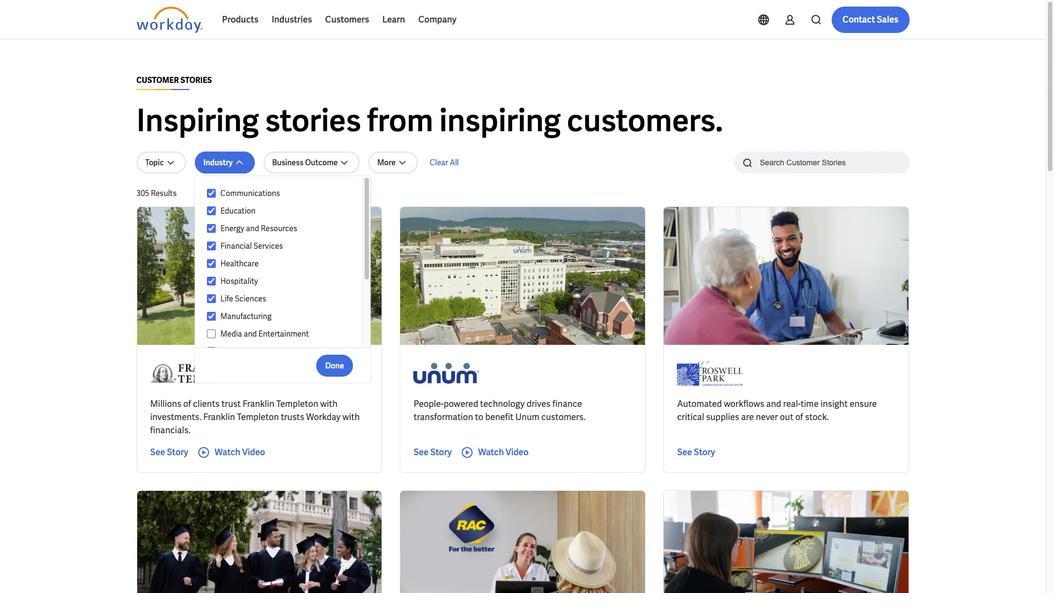 Task type: locate. For each thing, give the bounding box(es) containing it.
1 horizontal spatial franklin
[[243, 398, 275, 410]]

1 horizontal spatial see story
[[414, 447, 452, 458]]

2 video from the left
[[506, 447, 529, 458]]

watch video link down benefit
[[461, 446, 529, 459]]

story down the financials.
[[167, 447, 188, 458]]

see story down transformation
[[414, 447, 452, 458]]

2 vertical spatial and
[[767, 398, 782, 410]]

with right workday at bottom
[[343, 411, 360, 423]]

nonprofit
[[220, 347, 254, 356]]

0 horizontal spatial of
[[183, 398, 191, 410]]

see
[[150, 447, 165, 458], [414, 447, 429, 458], [677, 447, 692, 458]]

3 see story from the left
[[677, 447, 716, 458]]

inspiring
[[137, 101, 259, 141]]

1 horizontal spatial watch video
[[478, 447, 529, 458]]

contact
[[843, 14, 876, 25]]

watch video link down the millions of clients trust franklin templeton with investments. franklin templeton trusts workday with financials.
[[197, 446, 265, 459]]

1 horizontal spatial video
[[506, 447, 529, 458]]

story for millions of clients trust franklin templeton with investments. franklin templeton trusts workday with financials.
[[167, 447, 188, 458]]

watch
[[215, 447, 241, 458], [478, 447, 504, 458]]

of right out
[[796, 411, 804, 423]]

financial services
[[220, 241, 283, 251]]

of up investments.
[[183, 398, 191, 410]]

video
[[242, 447, 265, 458], [506, 447, 529, 458]]

1 see from the left
[[150, 447, 165, 458]]

2 watch from the left
[[478, 447, 504, 458]]

1 watch video from the left
[[215, 447, 265, 458]]

2 horizontal spatial see story
[[677, 447, 716, 458]]

watch for unum
[[478, 447, 504, 458]]

1 watch from the left
[[215, 447, 241, 458]]

industries
[[272, 14, 312, 25]]

video down the millions of clients trust franklin templeton with investments. franklin templeton trusts workday with financials.
[[242, 447, 265, 458]]

learn
[[383, 14, 405, 25]]

watch down benefit
[[478, 447, 504, 458]]

see story link down the financials.
[[150, 446, 188, 459]]

1 vertical spatial of
[[796, 411, 804, 423]]

and up the never
[[767, 398, 782, 410]]

video down unum
[[506, 447, 529, 458]]

1 video from the left
[[242, 447, 265, 458]]

see story
[[150, 447, 188, 458], [414, 447, 452, 458], [677, 447, 716, 458]]

clients
[[193, 398, 220, 410]]

contact sales link
[[832, 7, 910, 33]]

life sciences link
[[216, 292, 352, 305]]

trust
[[222, 398, 241, 410]]

2 see story link from the left
[[414, 446, 452, 459]]

1 horizontal spatial of
[[796, 411, 804, 423]]

watch video
[[215, 447, 265, 458], [478, 447, 529, 458]]

video for franklin
[[242, 447, 265, 458]]

automated
[[677, 398, 722, 410]]

unum
[[516, 411, 540, 423]]

0 vertical spatial customers.
[[567, 101, 723, 141]]

Search Customer Stories text field
[[754, 153, 888, 172]]

sales
[[877, 14, 899, 25]]

benefit
[[486, 411, 514, 423]]

0 horizontal spatial see
[[150, 447, 165, 458]]

2 horizontal spatial see story link
[[677, 446, 716, 459]]

2 story from the left
[[431, 447, 452, 458]]

are
[[742, 411, 754, 423]]

watch video down benefit
[[478, 447, 529, 458]]

None checkbox
[[207, 206, 216, 216], [207, 224, 216, 233], [207, 259, 216, 269], [207, 311, 216, 321], [207, 206, 216, 216], [207, 224, 216, 233], [207, 259, 216, 269], [207, 311, 216, 321]]

None checkbox
[[207, 188, 216, 198], [207, 241, 216, 251], [207, 276, 216, 286], [207, 294, 216, 304], [207, 329, 216, 339], [207, 347, 216, 356], [207, 188, 216, 198], [207, 241, 216, 251], [207, 276, 216, 286], [207, 294, 216, 304], [207, 329, 216, 339], [207, 347, 216, 356]]

1 horizontal spatial with
[[343, 411, 360, 423]]

2 horizontal spatial story
[[694, 447, 716, 458]]

story down transformation
[[431, 447, 452, 458]]

clear all
[[430, 158, 459, 168]]

1 horizontal spatial see story link
[[414, 446, 452, 459]]

see story down critical
[[677, 447, 716, 458]]

story
[[167, 447, 188, 458], [431, 447, 452, 458], [694, 447, 716, 458]]

story down critical
[[694, 447, 716, 458]]

watch down the millions of clients trust franklin templeton with investments. franklin templeton trusts workday with financials.
[[215, 447, 241, 458]]

0 vertical spatial of
[[183, 398, 191, 410]]

financial services link
[[216, 239, 352, 253]]

1 see story link from the left
[[150, 446, 188, 459]]

go to the homepage image
[[137, 7, 202, 33]]

manufacturing
[[220, 311, 272, 321]]

3 see story link from the left
[[677, 446, 716, 459]]

all
[[450, 158, 459, 168]]

see story down the financials.
[[150, 447, 188, 458]]

people-powered technology drives finance transformation to benefit unum customers.
[[414, 398, 586, 423]]

customers. inside people-powered technology drives finance transformation to benefit unum customers.
[[542, 411, 586, 423]]

0 horizontal spatial watch video link
[[197, 446, 265, 459]]

of
[[183, 398, 191, 410], [796, 411, 804, 423]]

customer stories
[[137, 75, 212, 85]]

see story link down transformation
[[414, 446, 452, 459]]

never
[[756, 411, 778, 423]]

0 horizontal spatial watch
[[215, 447, 241, 458]]

financials.
[[150, 425, 191, 436]]

see down transformation
[[414, 447, 429, 458]]

roswell park comprehensive cancer center (roswell park cancer institute) image
[[677, 358, 743, 389]]

franklin templeton companies, llc image
[[150, 358, 247, 389]]

2 see story from the left
[[414, 447, 452, 458]]

healthcare link
[[216, 257, 352, 270]]

customers.
[[567, 101, 723, 141], [542, 411, 586, 423]]

2 see from the left
[[414, 447, 429, 458]]

templeton up trusts
[[276, 398, 318, 410]]

watch video for franklin
[[215, 447, 265, 458]]

0 vertical spatial with
[[320, 398, 338, 410]]

2 watch video from the left
[[478, 447, 529, 458]]

franklin down trust
[[203, 411, 235, 423]]

0 horizontal spatial see story
[[150, 447, 188, 458]]

1 watch video link from the left
[[197, 446, 265, 459]]

1 horizontal spatial watch video link
[[461, 446, 529, 459]]

real-
[[784, 398, 801, 410]]

see down critical
[[677, 447, 692, 458]]

drives
[[527, 398, 551, 410]]

franklin right trust
[[243, 398, 275, 410]]

2 horizontal spatial see
[[677, 447, 692, 458]]

stock.
[[805, 411, 829, 423]]

and for entertainment
[[244, 329, 257, 339]]

0 horizontal spatial watch video
[[215, 447, 265, 458]]

healthcare
[[220, 259, 259, 269]]

and down manufacturing in the bottom left of the page
[[244, 329, 257, 339]]

templeton
[[276, 398, 318, 410], [237, 411, 279, 423]]

franklin
[[243, 398, 275, 410], [203, 411, 235, 423]]

hospitality
[[220, 276, 258, 286]]

see story link
[[150, 446, 188, 459], [414, 446, 452, 459], [677, 446, 716, 459]]

clear
[[430, 158, 448, 168]]

products
[[222, 14, 259, 25]]

305
[[137, 188, 149, 198]]

1 horizontal spatial story
[[431, 447, 452, 458]]

sciences
[[235, 294, 266, 304]]

workflows
[[724, 398, 765, 410]]

1 see story from the left
[[150, 447, 188, 458]]

1 story from the left
[[167, 447, 188, 458]]

1 vertical spatial and
[[244, 329, 257, 339]]

1 vertical spatial customers.
[[542, 411, 586, 423]]

and up the financial services
[[246, 224, 259, 233]]

video for unum
[[506, 447, 529, 458]]

1 vertical spatial templeton
[[237, 411, 279, 423]]

see down the financials.
[[150, 447, 165, 458]]

watch video link for franklin
[[197, 446, 265, 459]]

2 watch video link from the left
[[461, 446, 529, 459]]

templeton down trust
[[237, 411, 279, 423]]

education
[[220, 206, 256, 216]]

1 horizontal spatial watch
[[478, 447, 504, 458]]

watch for franklin
[[215, 447, 241, 458]]

0 horizontal spatial see story link
[[150, 446, 188, 459]]

hospitality link
[[216, 275, 352, 288]]

from
[[367, 101, 433, 141]]

1 horizontal spatial see
[[414, 447, 429, 458]]

see story link down critical
[[677, 446, 716, 459]]

story for people-powered technology drives finance transformation to benefit unum customers.
[[431, 447, 452, 458]]

0 vertical spatial and
[[246, 224, 259, 233]]

watch video down the millions of clients trust franklin templeton with investments. franklin templeton trusts workday with financials.
[[215, 447, 265, 458]]

transformation
[[414, 411, 473, 423]]

products button
[[216, 7, 265, 33]]

0 horizontal spatial story
[[167, 447, 188, 458]]

insight
[[821, 398, 848, 410]]

inspiring
[[440, 101, 561, 141]]

0 horizontal spatial video
[[242, 447, 265, 458]]

watch video link
[[197, 446, 265, 459], [461, 446, 529, 459]]

results
[[151, 188, 177, 198]]

workday
[[306, 411, 341, 423]]

with up workday at bottom
[[320, 398, 338, 410]]

life
[[220, 294, 233, 304]]

1 vertical spatial franklin
[[203, 411, 235, 423]]

with
[[320, 398, 338, 410], [343, 411, 360, 423]]

customers
[[325, 14, 369, 25]]



Task type: vqa. For each thing, say whether or not it's contained in the screenshot.
Story related to Millions of clients trust Franklin Templeton with investments. Franklin Templeton trusts Workday with financials.
yes



Task type: describe. For each thing, give the bounding box(es) containing it.
stories
[[265, 101, 361, 141]]

learn button
[[376, 7, 412, 33]]

1 vertical spatial with
[[343, 411, 360, 423]]

see story link for people-powered technology drives finance transformation to benefit unum customers.
[[414, 446, 452, 459]]

automated workflows and real-time insight ensure critical supplies are never out of stock.
[[677, 398, 877, 423]]

contact sales
[[843, 14, 899, 25]]

stories
[[181, 75, 212, 85]]

energy and resources
[[220, 224, 297, 233]]

life sciences
[[220, 294, 266, 304]]

business
[[272, 158, 304, 168]]

0 vertical spatial franklin
[[243, 398, 275, 410]]

critical
[[677, 411, 705, 423]]

of inside automated workflows and real-time insight ensure critical supplies are never out of stock.
[[796, 411, 804, 423]]

manufacturing link
[[216, 310, 352, 323]]

of inside the millions of clients trust franklin templeton with investments. franklin templeton trusts workday with financials.
[[183, 398, 191, 410]]

inspiring stories from inspiring customers.
[[137, 101, 723, 141]]

powered
[[444, 398, 479, 410]]

see for millions of clients trust franklin templeton with investments. franklin templeton trusts workday with financials.
[[150, 447, 165, 458]]

ensure
[[850, 398, 877, 410]]

millions
[[150, 398, 181, 410]]

company
[[419, 14, 457, 25]]

305 results
[[137, 188, 177, 198]]

unum image
[[414, 358, 480, 389]]

communications link
[[216, 187, 352, 200]]

0 horizontal spatial with
[[320, 398, 338, 410]]

see story link for millions of clients trust franklin templeton with investments. franklin templeton trusts workday with financials.
[[150, 446, 188, 459]]

3 story from the left
[[694, 447, 716, 458]]

0 horizontal spatial franklin
[[203, 411, 235, 423]]

to
[[475, 411, 484, 423]]

entertainment
[[259, 329, 309, 339]]

company button
[[412, 7, 463, 33]]

business outcome
[[272, 158, 338, 168]]

see story for people-powered technology drives finance transformation to benefit unum customers.
[[414, 447, 452, 458]]

trusts
[[281, 411, 304, 423]]

outcome
[[305, 158, 338, 168]]

done
[[325, 361, 344, 371]]

millions of clients trust franklin templeton with investments. franklin templeton trusts workday with financials.
[[150, 398, 360, 436]]

technology
[[480, 398, 525, 410]]

customers button
[[319, 7, 376, 33]]

people-
[[414, 398, 444, 410]]

done button
[[317, 355, 353, 377]]

education link
[[216, 204, 352, 218]]

investments.
[[150, 411, 201, 423]]

communications
[[220, 188, 280, 198]]

and for resources
[[246, 224, 259, 233]]

media and entertainment
[[220, 329, 309, 339]]

media and entertainment link
[[216, 327, 352, 341]]

time
[[801, 398, 819, 410]]

topic button
[[137, 152, 186, 174]]

and inside automated workflows and real-time insight ensure critical supplies are never out of stock.
[[767, 398, 782, 410]]

energy and resources link
[[216, 222, 352, 235]]

resources
[[261, 224, 297, 233]]

3 see from the left
[[677, 447, 692, 458]]

services
[[254, 241, 283, 251]]

out
[[780, 411, 794, 423]]

nonprofit link
[[216, 345, 352, 358]]

clear all button
[[427, 152, 462, 174]]

financial
[[220, 241, 252, 251]]

customer
[[137, 75, 179, 85]]

0 vertical spatial templeton
[[276, 398, 318, 410]]

industry button
[[195, 152, 255, 174]]

topic
[[145, 158, 164, 168]]

media
[[220, 329, 242, 339]]

see for people-powered technology drives finance transformation to benefit unum customers.
[[414, 447, 429, 458]]

energy
[[220, 224, 244, 233]]

business outcome button
[[264, 152, 360, 174]]

more button
[[369, 152, 418, 174]]

finance
[[553, 398, 582, 410]]

see story for millions of clients trust franklin templeton with investments. franklin templeton trusts workday with financials.
[[150, 447, 188, 458]]

industries button
[[265, 7, 319, 33]]

more
[[377, 158, 396, 168]]

watch video link for unum
[[461, 446, 529, 459]]

watch video for unum
[[478, 447, 529, 458]]

industry
[[204, 158, 233, 168]]

supplies
[[706, 411, 740, 423]]



